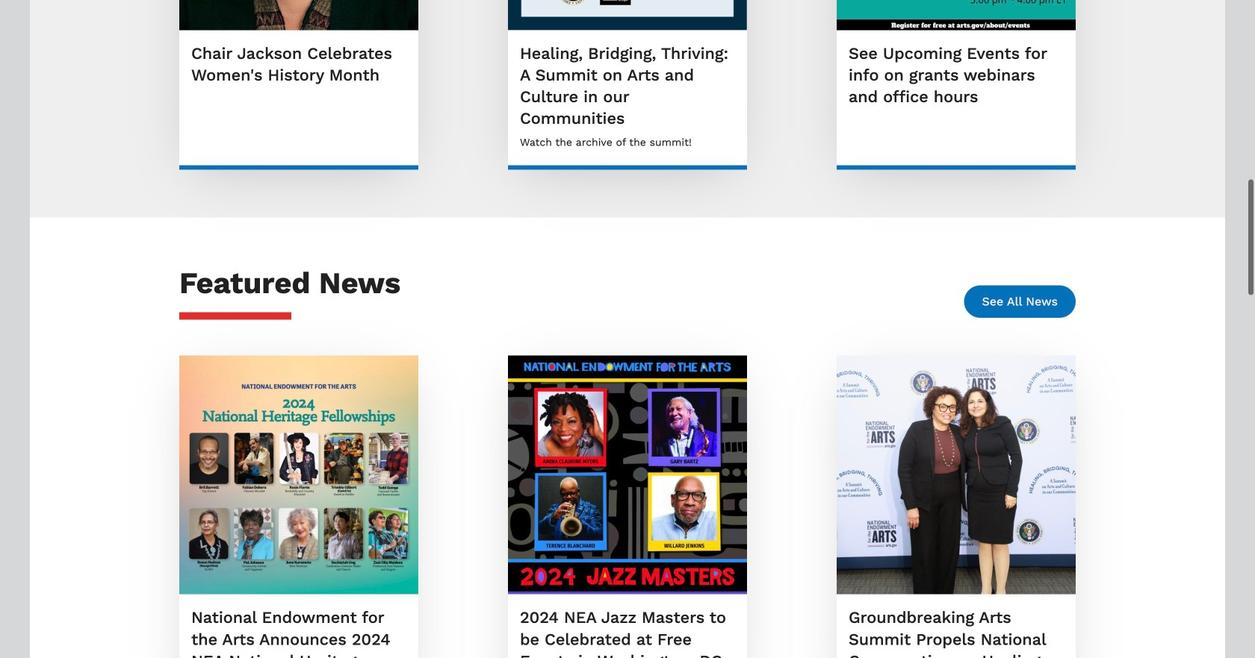 Task type: locate. For each thing, give the bounding box(es) containing it.
collage of the 2024 nea jazz masters image
[[508, 356, 747, 595]]

woman with black curly hair wearing glasses and wearing a suite standing next to woman with long straight black hair wearing a dress. image
[[837, 356, 1076, 595]]

dr. maria rosario jackson image
[[179, 0, 418, 30]]



Task type: describe. For each thing, give the bounding box(es) containing it.
calendar of upcoming grant webinars and office hour in march image
[[837, 0, 1076, 30]]

healing, bridging, thriving: a summit on arts and culture in our communities. january 30, 2024. arts.gov. logos for the white house and national endowment for the arts image
[[508, 0, 747, 30]]

collage of 10 artists announcing the 2024 nea national heritage fellowships image
[[179, 356, 418, 595]]



Task type: vqa. For each thing, say whether or not it's contained in the screenshot.
(link is external) IMAGE
no



